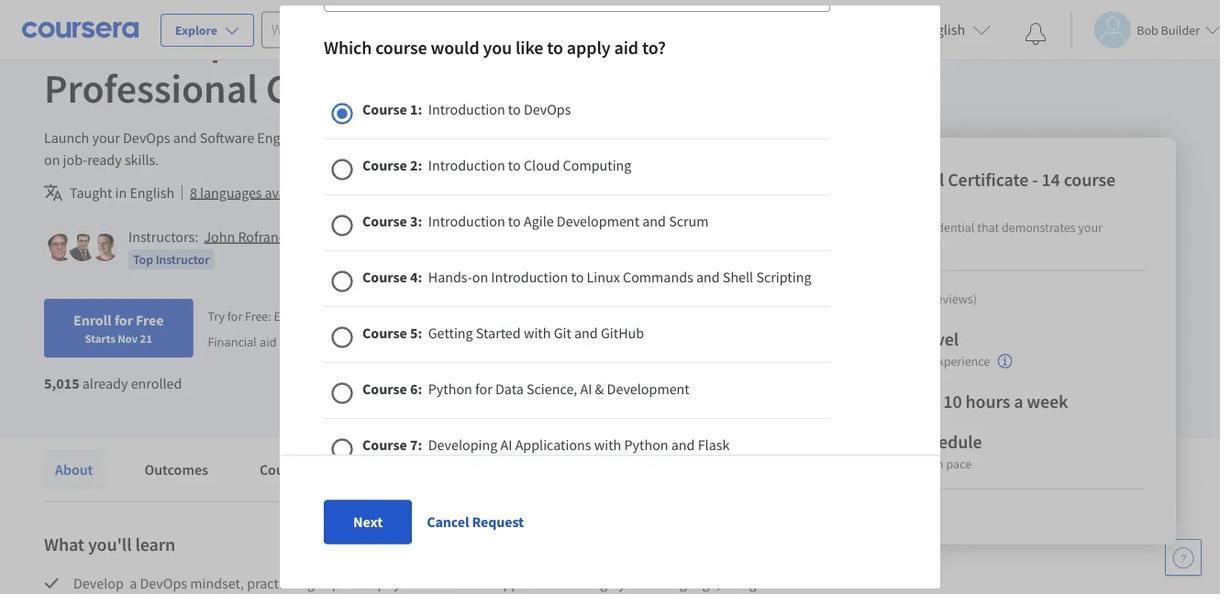 Task type: locate. For each thing, give the bounding box(es) containing it.
0 horizontal spatial course
[[375, 37, 427, 60]]

certificate down which at the left top of the page
[[266, 62, 445, 113]]

1 vertical spatial at
[[881, 456, 891, 473]]

1 vertical spatial certificate
[[948, 168, 1029, 191]]

8 languages available
[[190, 184, 319, 202]]

a left week
[[1014, 390, 1023, 413]]

agile
[[524, 212, 554, 231], [299, 574, 329, 593]]

available for financial aid available
[[280, 333, 329, 350]]

certificate inside professional certificate - 14 course series earn a career credential that demonstrates your expertise
[[948, 168, 1029, 191]]

professional
[[44, 62, 258, 113], [848, 168, 944, 191]]

git
[[554, 324, 571, 343]]

0 vertical spatial a
[[875, 219, 882, 236]]

development
[[557, 212, 640, 231], [607, 380, 690, 399]]

series
[[848, 194, 893, 217]]

1 horizontal spatial using
[[723, 574, 757, 593]]

course down content
[[362, 212, 407, 231]]

and left flask
[[671, 436, 695, 455]]

7-
[[376, 308, 386, 325]]

aid left to?
[[614, 37, 639, 60]]

john
[[204, 228, 235, 246]]

0 vertical spatial &
[[595, 380, 604, 399]]

&
[[595, 380, 604, 399], [734, 492, 743, 511]]

1 horizontal spatial agile
[[524, 212, 554, 231]]

develop
[[73, 574, 124, 593]]

which course would you like to apply aid to?
[[324, 37, 666, 60]]

course up next
[[362, 492, 407, 511]]

course left 1:
[[362, 100, 407, 119]]

0 vertical spatial agile
[[524, 212, 554, 231]]

scrum,
[[514, 128, 558, 147]]

to
[[547, 37, 563, 60], [508, 100, 521, 119], [508, 156, 521, 175], [508, 212, 521, 231], [571, 268, 584, 287], [308, 308, 319, 325], [508, 492, 521, 511]]

1 horizontal spatial cloud
[[625, 128, 661, 147]]

cloud left native
[[625, 128, 661, 147]]

1 vertical spatial agile
[[299, 574, 329, 593]]

about link
[[44, 450, 104, 490]]

with right native
[[706, 128, 733, 147]]

available down start
[[280, 333, 329, 350]]

help center image
[[1173, 547, 1195, 569]]

in
[[115, 184, 127, 202]]

some content may not be translated
[[335, 184, 557, 202]]

using right applications
[[574, 574, 607, 593]]

course for course 6:
[[362, 380, 407, 399]]

at
[[924, 390, 940, 413], [881, 456, 891, 473]]

certificate left -
[[948, 168, 1029, 191]]

0 horizontal spatial at
[[881, 456, 891, 473]]

0 horizontal spatial &
[[595, 380, 604, 399]]

0 horizontal spatial with
[[524, 324, 551, 343]]

a right earn
[[875, 219, 882, 236]]

course left 6:
[[362, 380, 407, 399]]

0 vertical spatial on
[[44, 150, 60, 169]]

2 vertical spatial a
[[130, 574, 137, 593]]

3 course from the top
[[362, 212, 407, 231]]

outcomes
[[144, 461, 208, 479]]

agile down translated
[[524, 212, 554, 231]]

and left which at the left top of the page
[[258, 15, 324, 66]]

aid down free:
[[260, 333, 277, 350]]

1 horizontal spatial ai
[[580, 380, 592, 399]]

own
[[921, 456, 944, 473]]

(2,567 reviews)
[[897, 291, 977, 307]]

introduction for devops
[[428, 100, 505, 119]]

your up ready
[[92, 128, 120, 147]]

1 vertical spatial ai
[[501, 436, 512, 455]]

for right try
[[227, 308, 242, 325]]

5,015
[[44, 374, 79, 393]]

0 vertical spatial with
[[706, 128, 733, 147]]

1 horizontal spatial course
[[1064, 168, 1116, 191]]

python
[[428, 380, 472, 399], [624, 436, 668, 455]]

0 vertical spatial certificate
[[266, 62, 445, 113]]

course up content
[[362, 156, 407, 175]]

earn
[[848, 219, 873, 236]]

for up nov
[[114, 311, 133, 329]]

for left data
[[475, 380, 492, 399]]

+8
[[291, 229, 305, 245]]

1 vertical spatial development
[[607, 380, 690, 399]]

0 horizontal spatial certificate
[[266, 62, 445, 113]]

to left linux
[[571, 268, 584, 287]]

1 horizontal spatial engineering
[[496, 15, 704, 66]]

0 horizontal spatial ai
[[501, 436, 512, 455]]

5 course from the top
[[362, 324, 407, 343]]

1 vertical spatial engineering
[[257, 128, 331, 147]]

0 horizontal spatial engineering
[[257, 128, 331, 147]]

course left 9:
[[362, 548, 407, 567]]

agile right practice
[[299, 574, 329, 593]]

with right applications
[[594, 436, 621, 455]]

at right learn
[[881, 456, 891, 473]]

course 2: introduction to cloud computing
[[362, 156, 632, 175]]

experience
[[932, 354, 990, 370]]

john rofrano link
[[204, 228, 287, 246]]

0 horizontal spatial professional
[[44, 62, 258, 113]]

0 horizontal spatial agile
[[299, 574, 329, 593]]

introduction up devops,
[[428, 100, 505, 119]]

professional up series at the top right of the page
[[848, 168, 944, 191]]

0 horizontal spatial a
[[130, 574, 137, 593]]

7 course from the top
[[362, 436, 407, 455]]

introduction up the cancel request
[[428, 492, 505, 511]]

1 horizontal spatial a
[[875, 219, 882, 236]]

introduction up not at the left of page
[[428, 156, 505, 175]]

1 horizontal spatial english
[[921, 21, 965, 39]]

0 vertical spatial aid
[[614, 37, 639, 60]]

may
[[423, 184, 450, 202]]

week
[[1027, 390, 1068, 413]]

for inside course choice modal dialog
[[475, 380, 492, 399]]

for for try
[[227, 308, 242, 325]]

8:
[[410, 492, 422, 511]]

1 horizontal spatial software
[[332, 15, 488, 66]]

nov
[[118, 331, 138, 346]]

0 vertical spatial cloud
[[625, 128, 661, 147]]

free
[[466, 308, 486, 325]]

1 horizontal spatial on
[[472, 268, 488, 287]]

development down github
[[607, 380, 690, 399]]

+8 more button
[[291, 228, 337, 246]]

not
[[453, 184, 473, 202]]

0 vertical spatial professional
[[44, 62, 258, 113]]

2 horizontal spatial a
[[1014, 390, 1023, 413]]

0 horizontal spatial software
[[200, 128, 254, 147]]

shell
[[723, 268, 753, 287]]

what you'll learn
[[44, 534, 175, 556]]

course right 14
[[1064, 168, 1116, 191]]

introduction for agile
[[428, 212, 505, 231]]

course left 4:
[[362, 268, 407, 287]]

1 vertical spatial on
[[472, 268, 488, 287]]

0 horizontal spatial cloud
[[524, 156, 560, 175]]

1 vertical spatial with
[[524, 324, 551, 343]]

devops inside develop  a devops mindset, practice agile philosophy
[[140, 574, 187, 593]]

professional up the skills.
[[44, 62, 258, 113]]

english button
[[888, 0, 998, 60]]

course right which at the left top of the page
[[375, 37, 427, 60]]

cloud inside course choice modal dialog
[[524, 156, 560, 175]]

1 horizontal spatial aid
[[614, 37, 639, 60]]

native
[[664, 128, 703, 147]]

1 course from the top
[[362, 100, 407, 119]]

launch
[[44, 128, 89, 147]]

and left scrum
[[642, 212, 666, 231]]

financial aid available
[[208, 333, 329, 350]]

introduction down not at the left of page
[[428, 212, 505, 231]]

0 vertical spatial software
[[332, 15, 488, 66]]

you'll
[[88, 534, 132, 556]]

ai right developing
[[501, 436, 512, 455]]

starts
[[85, 331, 115, 346]]

using
[[574, 574, 607, 593], [723, 574, 757, 593]]

2:
[[410, 156, 422, 175]]

taught in english
[[70, 184, 174, 202]]

0 horizontal spatial using
[[574, 574, 607, 593]]

course inside professional certificate - 14 course series earn a career credential that demonstrates your expertise
[[1064, 168, 1116, 191]]

2 horizontal spatial with
[[706, 128, 733, 147]]

job-
[[63, 150, 87, 169]]

1 vertical spatial course
[[1064, 168, 1116, 191]]

1 horizontal spatial python
[[624, 436, 668, 455]]

on up free
[[472, 268, 488, 287]]

language,
[[660, 574, 720, 593]]

1 vertical spatial software
[[200, 128, 254, 147]]

on left 'job-'
[[44, 150, 60, 169]]

cloud down scrum, on the top left of the page
[[524, 156, 560, 175]]

course 7: developing ai applications with python and flask
[[362, 436, 730, 455]]

1 vertical spatial available
[[280, 333, 329, 350]]

4 course from the top
[[362, 268, 407, 287]]

more
[[307, 229, 337, 245]]

0 vertical spatial english
[[921, 21, 965, 39]]

0 horizontal spatial enroll
[[73, 311, 112, 329]]

software inside launch your devops and software engineering career. master devops, agile, scrum, ci/cd and cloud native with hands- on job-ready skills.
[[200, 128, 254, 147]]

development down computing
[[557, 212, 640, 231]]

1 vertical spatial &
[[734, 492, 743, 511]]

coursera image
[[22, 15, 139, 44]]

0 vertical spatial available
[[265, 184, 319, 202]]

with left git
[[524, 324, 551, 343]]

devops inside "ibm devops and software engineering professional certificate"
[[117, 15, 250, 66]]

& right science,
[[595, 380, 604, 399]]

4:
[[410, 268, 422, 287]]

1 vertical spatial cloud
[[524, 156, 560, 175]]

6 course from the top
[[362, 380, 407, 399]]

0 horizontal spatial on
[[44, 150, 60, 169]]

None search field
[[262, 11, 482, 48]]

8 course from the top
[[362, 492, 407, 511]]

for inside the enroll for free starts nov 21
[[114, 311, 133, 329]]

available inside button
[[265, 184, 319, 202]]

0 horizontal spatial aid
[[260, 333, 277, 350]]

2 course from the top
[[362, 156, 407, 175]]

course 5: getting started with git and github
[[362, 324, 644, 343]]

1 vertical spatial professional
[[848, 168, 944, 191]]

1 horizontal spatial professional
[[848, 168, 944, 191]]

about
[[55, 461, 93, 479]]

enroll right free:
[[274, 308, 306, 325]]

0 vertical spatial engineering
[[496, 15, 704, 66]]

enroll up starts
[[73, 311, 112, 329]]

w/
[[593, 492, 609, 511]]

like
[[516, 37, 544, 60]]

available up +8
[[265, 184, 319, 202]]

on inside launch your devops and software engineering career. master devops, agile, scrum, ci/cd and cloud native with hands- on job-ready skills.
[[44, 150, 60, 169]]

your right demonstrates at right top
[[1078, 219, 1103, 236]]

hands-
[[428, 268, 472, 287]]

python right 6:
[[428, 380, 472, 399]]

with inside launch your devops and software engineering career. master devops, agile, scrum, ci/cd and cloud native with hands- on job-ready skills.
[[706, 128, 733, 147]]

learn
[[135, 534, 175, 556]]

a
[[875, 219, 882, 236], [1014, 390, 1023, 413], [130, 574, 137, 593]]

0 horizontal spatial for
[[114, 311, 133, 329]]

engineering
[[496, 15, 704, 66], [257, 128, 331, 147]]

full
[[408, 308, 426, 325]]

your left the own
[[894, 456, 918, 473]]

python up docker,
[[624, 436, 668, 455]]

flexible
[[848, 431, 909, 454]]

introduction for cloud
[[428, 156, 505, 175]]

cloud
[[625, 128, 661, 147], [524, 156, 560, 175]]

linux
[[587, 268, 620, 287]]

-
[[1032, 168, 1038, 191]]

course 9:
[[362, 548, 425, 567]]

testimonials
[[361, 461, 441, 479]]

using right language,
[[723, 574, 757, 593]]

on inside course choice modal dialog
[[472, 268, 488, 287]]

0 vertical spatial course
[[375, 37, 427, 60]]

to up translated
[[508, 156, 521, 175]]

flexible schedule learn at your own pace
[[848, 431, 982, 473]]

devops
[[117, 15, 250, 66], [524, 100, 571, 119], [123, 128, 170, 147], [140, 574, 187, 593]]

0 vertical spatial python
[[428, 380, 472, 399]]

course 4: hands-on introduction to linux commands and shell scripting
[[362, 268, 812, 287]]

course for course 7:
[[362, 436, 407, 455]]

2 horizontal spatial for
[[475, 380, 492, 399]]

course up testimonials
[[362, 436, 407, 455]]

hands-
[[736, 128, 779, 147]]

your left 7-
[[349, 308, 373, 325]]

commands
[[623, 268, 693, 287]]

professional inside "ibm devops and software engineering professional certificate"
[[44, 62, 258, 113]]

try
[[208, 308, 225, 325]]

to right like
[[547, 37, 563, 60]]

21
[[140, 331, 152, 346]]

0 horizontal spatial english
[[130, 184, 174, 202]]

your
[[92, 128, 120, 147], [1078, 219, 1103, 236], [349, 308, 373, 325], [894, 456, 918, 473]]

a right develop
[[130, 574, 137, 593]]

and up computing
[[598, 128, 622, 147]]

1 horizontal spatial certificate
[[948, 168, 1029, 191]]

at left 10
[[924, 390, 940, 413]]

content
[[373, 184, 420, 202]]

for
[[227, 308, 242, 325], [114, 311, 133, 329], [475, 380, 492, 399]]

cloud inside launch your devops and software engineering career. master devops, agile, scrum, ci/cd and cloud native with hands- on job-ready skills.
[[625, 128, 661, 147]]

2 vertical spatial with
[[594, 436, 621, 455]]

ibm devops and software engineering professional certificate
[[44, 15, 704, 113]]

& left openshift
[[734, 492, 743, 511]]

software up "languages"
[[200, 128, 254, 147]]

software up 1:
[[332, 15, 488, 66]]

ai right science,
[[580, 380, 592, 399]]

course left 5: on the bottom left
[[362, 324, 407, 343]]

0 vertical spatial at
[[924, 390, 940, 413]]

create
[[453, 574, 493, 593]]

1 horizontal spatial for
[[227, 308, 242, 325]]



Task type: describe. For each thing, give the bounding box(es) containing it.
to down translated
[[508, 212, 521, 231]]

agile inside develop  a devops mindset, practice agile philosophy
[[299, 574, 329, 593]]

at inside flexible schedule learn at your own pace
[[881, 456, 891, 473]]

0 horizontal spatial python
[[428, 380, 472, 399]]

introduction for containers
[[428, 492, 505, 511]]

which
[[324, 37, 372, 60]]

to up request
[[508, 492, 521, 511]]

to left start
[[308, 308, 319, 325]]

launch your devops and software engineering career. master devops, agile, scrum, ci/cd and cloud native with hands- on job-ready skills.
[[44, 128, 779, 169]]

github
[[601, 324, 644, 343]]

outcomes link
[[133, 450, 219, 490]]

develop  a devops mindset, practice agile philosophy
[[73, 574, 410, 595]]

course for course 3:
[[362, 212, 407, 231]]

languages
[[200, 184, 262, 202]]

10
[[944, 390, 962, 413]]

1 vertical spatial a
[[1014, 390, 1023, 413]]

philosophy
[[332, 574, 401, 593]]

course inside dialog
[[375, 37, 427, 60]]

be
[[476, 184, 492, 202]]

mindset,
[[190, 574, 244, 593]]

scripting
[[756, 268, 812, 287]]

engineering inside launch your devops and software engineering career. master devops, agile, scrum, ci/cd and cloud native with hands- on job-ready skills.
[[257, 128, 331, 147]]

course for course 4:
[[362, 268, 407, 287]]

beginner
[[848, 328, 918, 351]]

already
[[82, 374, 128, 393]]

5:
[[410, 324, 422, 343]]

available for 8 languages available
[[265, 184, 319, 202]]

joseph santarcangelo image
[[91, 234, 118, 261]]

applications
[[496, 574, 571, 593]]

financial
[[208, 333, 257, 350]]

kubernetes
[[661, 492, 731, 511]]

day
[[386, 308, 406, 325]]

access
[[428, 308, 463, 325]]

cancel
[[427, 513, 469, 532]]

1:
[[410, 100, 422, 119]]

devops inside course choice modal dialog
[[524, 100, 571, 119]]

1 vertical spatial english
[[130, 184, 174, 202]]

level
[[922, 328, 959, 351]]

agile,
[[478, 128, 511, 147]]

create applications using python  language, using
[[453, 574, 777, 595]]

free
[[136, 311, 164, 329]]

14
[[1042, 168, 1060, 191]]

1 using from the left
[[574, 574, 607, 593]]

8
[[190, 184, 197, 202]]

course 6: python for data science, ai & development
[[362, 380, 690, 399]]

would
[[431, 37, 479, 60]]

1 horizontal spatial &
[[734, 492, 743, 511]]

beginner level recommended experience
[[848, 328, 990, 370]]

1 vertical spatial aid
[[260, 333, 277, 350]]

start
[[322, 308, 346, 325]]

introduction up trial
[[491, 268, 568, 287]]

course for course 1:
[[362, 100, 407, 119]]

some
[[335, 184, 370, 202]]

enrolled
[[131, 374, 182, 393]]

1 vertical spatial python
[[624, 436, 668, 455]]

professional inside professional certificate - 14 course series earn a career credential that demonstrates your expertise
[[848, 168, 944, 191]]

to up agile,
[[508, 100, 521, 119]]

0 vertical spatial ai
[[580, 380, 592, 399]]

months
[[861, 390, 921, 413]]

next
[[353, 513, 383, 532]]

your inside flexible schedule learn at your own pace
[[894, 456, 918, 473]]

to?
[[642, 37, 666, 60]]

credential
[[920, 219, 975, 236]]

courses
[[260, 461, 310, 479]]

practice
[[247, 574, 296, 593]]

john rofrano image
[[47, 234, 74, 261]]

1 horizontal spatial at
[[924, 390, 940, 413]]

english inside button
[[921, 21, 965, 39]]

course for course 8:
[[362, 492, 407, 511]]

translated
[[495, 184, 557, 202]]

course choice modal dialog
[[0, 0, 1220, 595]]

and inside "ibm devops and software engineering professional certificate"
[[258, 15, 324, 66]]

demonstrates
[[1002, 219, 1076, 236]]

rofrano
[[238, 228, 287, 246]]

enroll inside the enroll for free starts nov 21
[[73, 311, 112, 329]]

developing
[[428, 436, 498, 455]]

agile inside course choice modal dialog
[[524, 212, 554, 231]]

1 horizontal spatial with
[[594, 436, 621, 455]]

professional certificate - 14 course series earn a career credential that demonstrates your expertise
[[848, 168, 1116, 254]]

5,015 already enrolled
[[44, 374, 182, 393]]

aid inside course choice modal dialog
[[614, 37, 639, 60]]

and right git
[[574, 324, 598, 343]]

flask
[[698, 436, 730, 455]]

9 course from the top
[[362, 548, 407, 567]]

7:
[[410, 436, 422, 455]]

certificate inside "ibm devops and software engineering professional certificate"
[[266, 62, 445, 113]]

computing
[[563, 156, 632, 175]]

openshift
[[746, 492, 807, 511]]

data
[[495, 380, 524, 399]]

3:
[[410, 212, 422, 231]]

(2,567
[[897, 291, 930, 307]]

request
[[472, 513, 524, 532]]

a inside develop  a devops mindset, practice agile philosophy
[[130, 574, 137, 593]]

course for course 5:
[[362, 324, 407, 343]]

containers
[[524, 492, 590, 511]]

getting
[[428, 324, 473, 343]]

reviews)
[[932, 291, 977, 307]]

show notifications image
[[1025, 23, 1047, 45]]

testimonials link
[[350, 450, 452, 490]]

and up 8
[[173, 128, 197, 147]]

career
[[884, 219, 918, 236]]

for for enroll
[[114, 311, 133, 329]]

8 languages available button
[[190, 182, 319, 204]]

cancel request button
[[412, 501, 539, 545]]

course for course 2:
[[362, 156, 407, 175]]

0 vertical spatial development
[[557, 212, 640, 231]]

science,
[[527, 380, 577, 399]]

abhishek gagneja image
[[69, 234, 96, 261]]

your inside professional certificate - 14 course series earn a career credential that demonstrates your expertise
[[1078, 219, 1103, 236]]

course 8: introduction to containers w/ docker, kubernetes & openshift
[[362, 492, 807, 511]]

1 horizontal spatial enroll
[[274, 308, 306, 325]]

engineering inside "ibm devops and software engineering professional certificate"
[[496, 15, 704, 66]]

course 3: introduction to agile development and scrum
[[362, 212, 709, 231]]

schedule
[[912, 431, 982, 454]]

instructors:
[[128, 228, 198, 246]]

instructors: john rofrano +8 more top instructor
[[128, 228, 337, 268]]

devops inside launch your devops and software engineering career. master devops, agile, scrum, ci/cd and cloud native with hands- on job-ready skills.
[[123, 128, 170, 147]]

skills.
[[125, 150, 159, 169]]

recommended
[[848, 354, 929, 370]]

9:
[[410, 548, 422, 567]]

your inside launch your devops and software engineering career. master devops, agile, scrum, ci/cd and cloud native with hands- on job-ready skills.
[[92, 128, 120, 147]]

top
[[133, 251, 153, 268]]

6:
[[410, 380, 422, 399]]

cancel request
[[427, 513, 524, 532]]

a inside professional certificate - 14 course series earn a career credential that demonstrates your expertise
[[875, 219, 882, 236]]

software inside "ibm devops and software engineering professional certificate"
[[332, 15, 488, 66]]

hours
[[966, 390, 1010, 413]]

devops,
[[424, 128, 475, 147]]

and left shell
[[696, 268, 720, 287]]

docker,
[[612, 492, 658, 511]]

2 using from the left
[[723, 574, 757, 593]]

scrum
[[669, 212, 709, 231]]

what
[[44, 534, 84, 556]]

master
[[380, 128, 421, 147]]



Task type: vqa. For each thing, say whether or not it's contained in the screenshot.
the bottom ENGINEERING
yes



